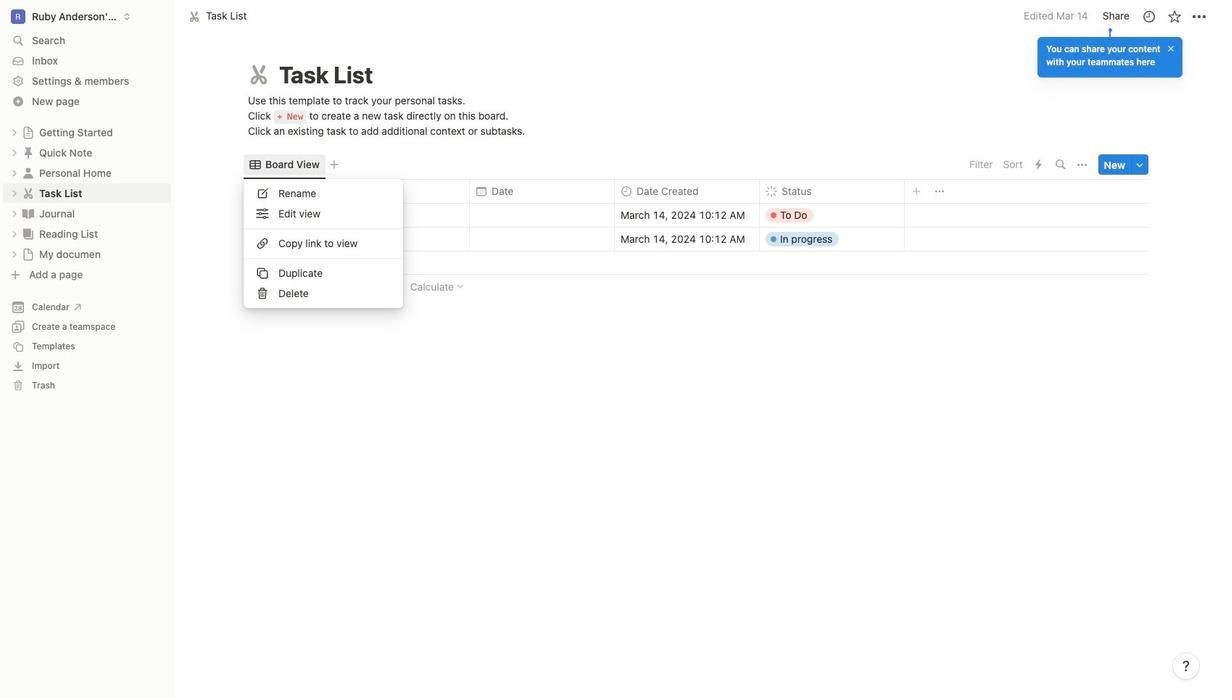 Task type: vqa. For each thing, say whether or not it's contained in the screenshot.
left 😀 image
no



Task type: locate. For each thing, give the bounding box(es) containing it.
menu
[[244, 179, 403, 309]]

create and view automations image
[[1036, 160, 1042, 170]]

favorite image
[[1167, 9, 1182, 24]]

tab
[[244, 155, 326, 175]]

tab list
[[244, 150, 966, 179]]



Task type: describe. For each thing, give the bounding box(es) containing it.
🐶 image
[[268, 231, 281, 248]]

change page icon image
[[246, 62, 272, 88]]

updates image
[[1142, 9, 1157, 24]]



